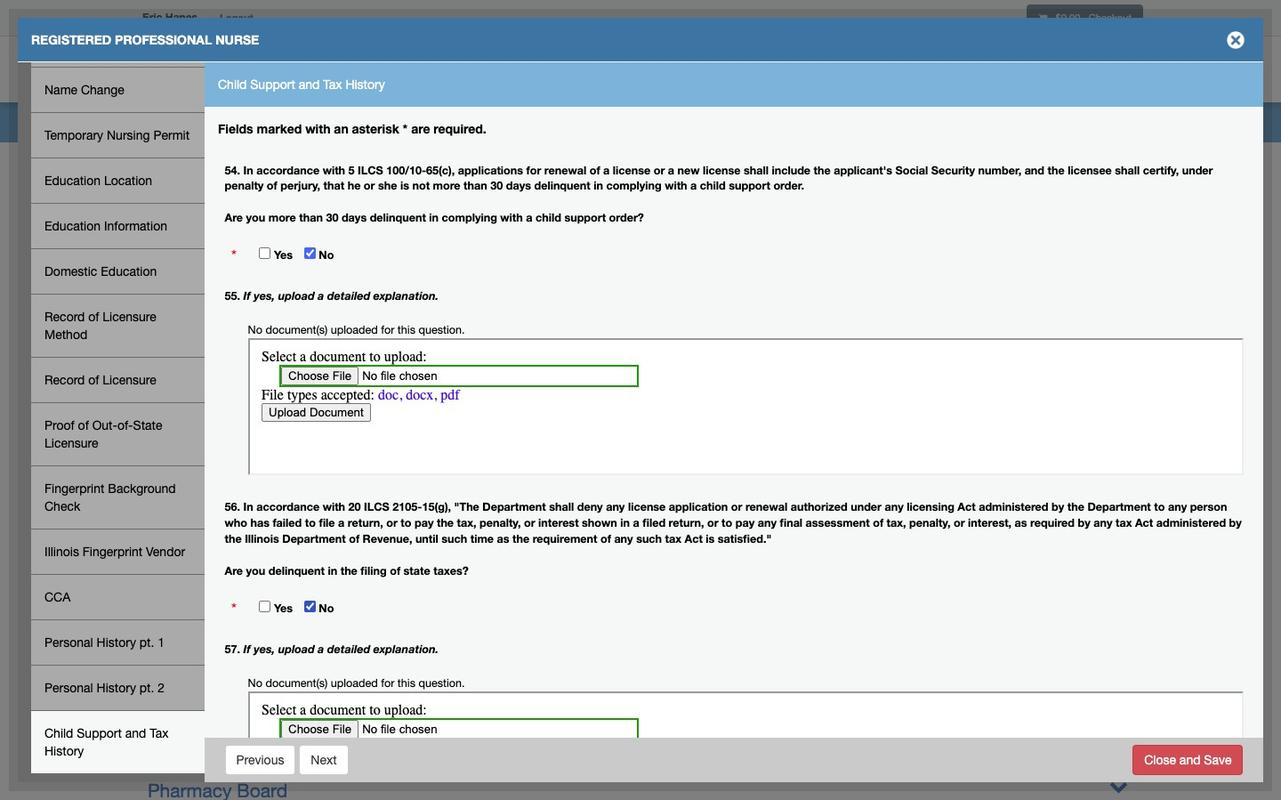 Task type: locate. For each thing, give the bounding box(es) containing it.
0 vertical spatial renewal
[[545, 163, 587, 177]]

pay up satisfied."
[[736, 517, 755, 530]]

* for no 'option' for yes checkbox
[[231, 246, 237, 264]]

liability
[[215, 407, 278, 428]]

2 pt. from the top
[[140, 681, 154, 695]]

2 accordance from the top
[[257, 501, 320, 514]]

0 vertical spatial uploaded
[[331, 323, 378, 336]]

no checkbox right yes checkbox
[[304, 248, 316, 259]]

fingerprint inside accounting board architecture board collection agency board barber, cosmetology, esthetics & nail technology board dental board detective, security, fingerprint & alarm contractor board limited liability company massage therapy board
[[314, 377, 404, 399]]

1 vertical spatial uploaded
[[331, 676, 378, 690]]

home link
[[857, 40, 917, 102]]

tax
[[1116, 517, 1132, 530], [665, 533, 682, 546]]

nurse for full practice authority aprn
[[321, 680, 354, 694]]

1 vertical spatial upload
[[278, 642, 315, 656]]

1 explanation. from the top
[[373, 289, 439, 303]]

full practice authority aprn
[[523, 680, 727, 694]]

2 practice from the top
[[556, 708, 617, 722]]

such down filed
[[636, 533, 662, 546]]

yes, right 57.
[[254, 642, 275, 656]]

in inside 54. in accordance with 5 ilcs 100/10-65(c), applications for renewal of a license or a new license shall include the applicant's social security number, and the licensee shall certify, under penalty of perjury, that he or she is not more than 30 days delinquent in complying with a child support order.
[[243, 163, 253, 177]]

2 horizontal spatial delinquent
[[534, 179, 591, 193]]

2 you from the top
[[246, 565, 265, 578]]

complying
[[606, 179, 662, 193], [442, 211, 497, 225]]

delinquent
[[534, 179, 591, 193], [370, 211, 426, 225], [269, 565, 325, 578]]

1 vertical spatial explanation.
[[373, 642, 439, 656]]

2 practice from the top
[[272, 680, 318, 694]]

complying down applications
[[442, 211, 497, 225]]

administered down "person"
[[1157, 517, 1227, 530]]

medical for medical board (physician & surgeon & chiropractor)
[[148, 465, 214, 487]]

0 vertical spatial licensure
[[103, 310, 156, 324]]

1 chevron down image from the top
[[1110, 492, 1129, 511]]

accordance inside 56. in accordance with 20 ilcs 2105-15(g), "the department shall deny any license application or renewal authorized under any licensing act administered by the department to any person who has failed to file a return, or to pay the tax, penalty, or interest shown in a filed return, or to pay any final assessment of tax, penalty, or interest, as required by any tax act administered by the illinois department of revenue, until such time as the requirement of any such tax act is satisfied."
[[257, 501, 320, 514]]

penalty, down licensing
[[910, 517, 951, 530]]

accordance inside 54. in accordance with 5 ilcs 100/10-65(c), applications for renewal of a license or a new license shall include the applicant's social security number, and the licensee shall certify, under penalty of perjury, that he or she is not more than 30 days delinquent in complying with a child support order.
[[257, 163, 320, 177]]

or up satisfied."
[[731, 501, 743, 514]]

authority up full practice authority aprn control sub
[[620, 680, 690, 694]]

are up nursing board
[[225, 565, 243, 578]]

if for 55.
[[243, 289, 251, 303]]

background
[[108, 481, 176, 496]]

1 vertical spatial *
[[231, 246, 237, 264]]

failed
[[273, 517, 302, 530]]

1 pay from the left
[[415, 517, 434, 530]]

0 horizontal spatial administered
[[979, 501, 1049, 514]]

0 vertical spatial are
[[225, 211, 243, 225]]

chevron down image
[[1110, 492, 1129, 511], [1110, 777, 1129, 796]]

education
[[44, 174, 101, 188], [44, 219, 101, 233], [101, 264, 157, 279]]

personal down personal history pt. 1
[[44, 681, 93, 695]]

1 vertical spatial detailed
[[327, 642, 370, 656]]

licensure for record of licensure
[[103, 373, 156, 387]]

1 vertical spatial delinquent
[[370, 211, 426, 225]]

for
[[526, 163, 541, 177], [381, 323, 395, 336], [381, 676, 395, 690]]

1 vertical spatial medical
[[148, 495, 214, 516]]

tax inside child support and tax history
[[150, 726, 169, 740]]

2 medical from the top
[[148, 495, 214, 516]]

ilcs inside 56. in accordance with 20 ilcs 2105-15(g), "the department shall deny any license application or renewal authorized under any licensing act administered by the department to any person who has failed to file a return, or to pay the tax, penalty, or interest shown in a filed return, or to pay any final assessment of tax, penalty, or interest, as required by any tax act administered by the illinois department of revenue, until such time as the requirement of any such tax act is satisfied."
[[364, 501, 390, 514]]

more inside 54. in accordance with 5 ilcs 100/10-65(c), applications for renewal of a license or a new license shall include the applicant's social security number, and the licensee shall certify, under penalty of perjury, that he or she is not more than 30 days delinquent in complying with a child support order.
[[433, 179, 461, 193]]

2 in from the top
[[243, 501, 253, 514]]

0 vertical spatial detailed
[[327, 289, 370, 303]]

licensing
[[907, 501, 955, 514]]

illinois inside 56. in accordance with 20 ilcs 2105-15(g), "the department shall deny any license application or renewal authorized under any licensing act administered by the department to any person who has failed to file a return, or to pay the tax, penalty, or interest shown in a filed return, or to pay any final assessment of tax, penalty, or interest, as required by any tax act administered by the illinois department of revenue, until such time as the requirement of any such tax act is satisfied."
[[245, 533, 279, 546]]

architecture board link
[[148, 260, 304, 281]]

not
[[412, 179, 430, 193]]

0 vertical spatial explanation.
[[373, 289, 439, 303]]

licensure inside record of licensure method
[[103, 310, 156, 324]]

2 no checkbox from the top
[[304, 601, 316, 613]]

who
[[225, 517, 247, 530]]

0 horizontal spatial child
[[44, 726, 73, 740]]

0 vertical spatial chevron down image
[[1110, 463, 1129, 481]]

no checkbox for yes option
[[304, 601, 316, 613]]

1 vertical spatial complying
[[442, 211, 497, 225]]

2 detailed from the top
[[327, 642, 370, 656]]

1 record from the top
[[44, 310, 85, 324]]

accordance up failed on the left of page
[[257, 501, 320, 514]]

under inside 56. in accordance with 20 ilcs 2105-15(g), "the department shall deny any license application or renewal authorized under any licensing act administered by the department to any person who has failed to file a return, or to pay the tax, penalty, or interest shown in a filed return, or to pay any final assessment of tax, penalty, or interest, as required by any tax act administered by the illinois department of revenue, until such time as the requirement of any such tax act is satisfied."
[[851, 501, 882, 514]]

or
[[654, 163, 665, 177], [364, 179, 375, 193], [731, 501, 743, 514], [386, 517, 398, 530], [524, 517, 535, 530], [708, 517, 719, 530], [954, 517, 965, 530]]

no checkbox right yes option
[[304, 601, 316, 613]]

support up marked
[[250, 77, 295, 92]]

advanced up occupational therapy board in the left of the page
[[212, 708, 268, 722]]

nursing left who
[[148, 524, 212, 546]]

0 vertical spatial administered
[[979, 501, 1049, 514]]

are up accounting board link
[[225, 211, 243, 225]]

1 horizontal spatial such
[[636, 533, 662, 546]]

you for delinquent
[[246, 565, 265, 578]]

1 horizontal spatial pay
[[736, 517, 755, 530]]

2 vertical spatial licensure
[[44, 436, 98, 450]]

2
[[158, 681, 165, 695]]

advanced down nursing board
[[212, 652, 268, 667]]

chevron down image
[[1110, 463, 1129, 481], [1110, 748, 1129, 766]]

0 vertical spatial tax
[[323, 77, 342, 92]]

0 vertical spatial this
[[398, 323, 416, 336]]

0 horizontal spatial shall
[[549, 501, 574, 514]]

in right 56. on the bottom of page
[[243, 501, 253, 514]]

yes, for 55.
[[254, 289, 275, 303]]

and inside child support and tax history
[[125, 726, 146, 740]]

authority
[[620, 680, 690, 694], [620, 708, 690, 722]]

1 chevron down image from the top
[[1110, 463, 1129, 481]]

advanced practice nurse down the 57. if yes, upload a detailed explanation.
[[212, 680, 354, 694]]

1 such from the left
[[442, 533, 467, 546]]

as
[[1015, 517, 1028, 530], [497, 533, 510, 546]]

2 start link from the top
[[139, 652, 166, 667]]

support left order.
[[729, 179, 771, 193]]

0 vertical spatial in
[[243, 163, 253, 177]]

1 vertical spatial no document(s) uploaded for this question.
[[248, 676, 465, 690]]

explanation. up barber, cosmetology, esthetics & nail technology board link
[[373, 289, 439, 303]]

department up chevron up icon
[[1088, 501, 1151, 514]]

complying inside 54. in accordance with 5 ilcs 100/10-65(c), applications for renewal of a license or a new license shall include the applicant's social security number, and the licensee shall certify, under penalty of perjury, that he or she is not more than 30 days delinquent in complying with a child support order.
[[606, 179, 662, 193]]

more down 'perjury,'
[[269, 211, 296, 225]]

chiropractor)
[[474, 465, 583, 487]]

than inside 54. in accordance with 5 ilcs 100/10-65(c), applications for renewal of a license or a new license shall include the applicant's social security number, and the licensee shall certify, under penalty of perjury, that he or she is not more than 30 days delinquent in complying with a child support order.
[[464, 179, 487, 193]]

administered
[[979, 501, 1049, 514], [1157, 517, 1227, 530]]

* for yes option's no 'option'
[[231, 600, 237, 617]]

1 vertical spatial this
[[398, 676, 416, 690]]

complying up order?
[[606, 179, 662, 193]]

1 vertical spatial no checkbox
[[304, 601, 316, 613]]

0 vertical spatial advanced practice nurse
[[212, 652, 354, 667]]

with inside 56. in accordance with 20 ilcs 2105-15(g), "the department shall deny any license application or renewal authorized under any licensing act administered by the department to any person who has failed to file a return, or to pay the tax, penalty, or interest shown in a filed return, or to pay any final assessment of tax, penalty, or interest, as required by any tax act administered by the illinois department of revenue, until such time as the requirement of any such tax act is satisfied."
[[323, 501, 345, 514]]

1 vertical spatial full
[[523, 708, 553, 722]]

interest
[[539, 517, 579, 530]]

detailed down are you delinquent in the filing of state taxes?
[[327, 642, 370, 656]]

eric
[[142, 11, 162, 24]]

accordance for of
[[257, 163, 320, 177]]

than
[[464, 179, 487, 193], [299, 211, 323, 225]]

medical corporation
[[148, 495, 318, 516]]

no document(s) uploaded for this question. down the 55. if yes, upload a detailed explanation.
[[248, 323, 465, 336]]

0 horizontal spatial illinois
[[44, 545, 79, 559]]

such right "until"
[[442, 533, 467, 546]]

apn)
[[373, 524, 416, 546]]

license inside 56. in accordance with 20 ilcs 2105-15(g), "the department shall deny any license application or renewal authorized under any licensing act administered by the department to any person who has failed to file a return, or to pay the tax, penalty, or interest shown in a filed return, or to pay any final assessment of tax, penalty, or interest, as required by any tax act administered by the illinois department of revenue, until such time as the requirement of any such tax act is satisfied."
[[628, 501, 666, 514]]

1 vertical spatial and
[[1025, 163, 1045, 177]]

1 full from the top
[[523, 680, 553, 694]]

start link
[[139, 625, 166, 639], [139, 652, 166, 667], [139, 680, 166, 694], [139, 708, 166, 722]]

if for 57.
[[243, 642, 251, 656]]

support down 'personal history pt. 2' at the left bottom
[[77, 726, 122, 740]]

security
[[932, 163, 976, 177]]

contractor
[[480, 377, 569, 399]]

chevron up image
[[1110, 522, 1129, 540]]

days inside 54. in accordance with 5 ilcs 100/10-65(c), applications for renewal of a license or a new license shall include the applicant's social security number, and the licensee shall certify, under penalty of perjury, that he or she is not more than 30 days delinquent in complying with a child support order.
[[506, 179, 531, 193]]

certify,
[[1143, 163, 1179, 177]]

1 vertical spatial advanced
[[212, 680, 268, 694]]

proof
[[44, 418, 74, 433]]

3 nurse from the top
[[321, 708, 354, 722]]

education down information
[[101, 264, 157, 279]]

of inside proof of out-of-state licensure
[[78, 418, 89, 433]]

department down 'file'
[[282, 533, 346, 546]]

child left order?
[[536, 211, 562, 225]]

shall left include
[[744, 163, 769, 177]]

advanced for full practice authority aprn
[[212, 680, 268, 694]]

0 vertical spatial child
[[700, 179, 726, 193]]

aprn left control
[[693, 708, 727, 722]]

1 practice from the top
[[556, 680, 617, 694]]

1 vertical spatial tax
[[150, 726, 169, 740]]

in inside 56. in accordance with 20 ilcs 2105-15(g), "the department shall deny any license application or renewal authorized under any licensing act administered by the department to any person who has failed to file a return, or to pay the tax, penalty, or interest shown in a filed return, or to pay any final assessment of tax, penalty, or interest, as required by any tax act administered by the illinois department of revenue, until such time as the requirement of any such tax act is satisfied."
[[243, 501, 253, 514]]

date of birth
[[44, 37, 115, 52]]

in inside 54. in accordance with 5 ilcs 100/10-65(c), applications for renewal of a license or a new license shall include the applicant's social security number, and the licensee shall certify, under penalty of perjury, that he or she is not more than 30 days delinquent in complying with a child support order.
[[594, 179, 603, 193]]

1 authority from the top
[[620, 680, 690, 694]]

2 upload from the top
[[278, 642, 315, 656]]

2 return, from the left
[[669, 517, 704, 530]]

licensure up of-
[[103, 373, 156, 387]]

1 vertical spatial chevron down image
[[1110, 777, 1129, 796]]

illinois department of financial and professional regulation image
[[133, 40, 539, 97]]

0 horizontal spatial tax
[[150, 726, 169, 740]]

1 are from the top
[[225, 211, 243, 225]]

0 vertical spatial therapy
[[229, 436, 297, 457]]

2 authority from the top
[[620, 708, 690, 722]]

any
[[606, 501, 625, 514], [885, 501, 904, 514], [1168, 501, 1187, 514], [758, 517, 777, 530], [1094, 517, 1113, 530], [614, 533, 633, 546]]

1 vertical spatial are
[[225, 565, 243, 578]]

child up fields at the top left of page
[[218, 77, 247, 92]]

0 vertical spatial days
[[506, 179, 531, 193]]

4 start from the top
[[139, 708, 166, 722]]

practice right 57.
[[272, 652, 318, 667]]

or up revenue,
[[386, 517, 398, 530]]

* left the are
[[403, 121, 408, 136]]

0 vertical spatial is
[[400, 179, 409, 193]]

1 vertical spatial is
[[706, 533, 715, 546]]

massage
[[148, 436, 224, 457]]

personal for personal history pt. 1
[[44, 635, 93, 650]]

1 vertical spatial in
[[243, 501, 253, 514]]

0 horizontal spatial support
[[565, 211, 606, 225]]

2 question. from the top
[[419, 676, 465, 690]]

the left filing
[[341, 565, 358, 578]]

he
[[348, 179, 361, 193]]

2 vertical spatial for
[[381, 676, 395, 690]]

fingerprint up the company
[[314, 377, 404, 399]]

history down 'personal history pt. 2' at the left bottom
[[44, 744, 84, 758]]

you down 'penalty'
[[246, 211, 265, 225]]

requirement
[[533, 533, 598, 546]]

personal history pt. 2
[[44, 681, 165, 695]]

2 vertical spatial and
[[125, 726, 146, 740]]

2 vertical spatial delinquent
[[269, 565, 325, 578]]

ilcs for return,
[[364, 501, 390, 514]]

medical up vendor
[[148, 495, 214, 516]]

advanced down 57.
[[212, 680, 268, 694]]

the
[[814, 163, 831, 177], [1048, 163, 1065, 177], [1068, 501, 1085, 514], [437, 517, 454, 530], [225, 533, 242, 546], [513, 533, 530, 546], [341, 565, 358, 578]]

1 vertical spatial personal
[[44, 681, 93, 695]]

1 vertical spatial nursing
[[148, 524, 212, 546]]

days down applications
[[506, 179, 531, 193]]

1 vertical spatial tax
[[665, 533, 682, 546]]

1 upload from the top
[[278, 289, 315, 303]]

2 record from the top
[[44, 373, 85, 387]]

practice for full practice authority aprn
[[556, 680, 617, 694]]

yes right yes checkbox
[[274, 249, 293, 262]]

sub
[[793, 708, 819, 722]]

uploaded down the 57. if yes, upload a detailed explanation.
[[331, 676, 378, 690]]

to left "person"
[[1155, 501, 1165, 514]]

fingerprint inside fingerprint background check
[[44, 481, 105, 496]]

1 uploaded from the top
[[331, 323, 378, 336]]

nursing left yes option
[[212, 597, 255, 611]]

pt. left 2
[[140, 681, 154, 695]]

2 explanation. from the top
[[373, 642, 439, 656]]

nursing left permit
[[107, 128, 150, 142]]

detailed up the esthetics
[[327, 289, 370, 303]]

tax, down "the
[[457, 517, 477, 530]]

chevron down image inside occupational therapy board link
[[1110, 748, 1129, 766]]

start
[[139, 625, 166, 639], [139, 652, 166, 667], [139, 680, 166, 694], [139, 708, 166, 722]]

1 detailed from the top
[[327, 289, 370, 303]]

1 personal from the top
[[44, 635, 93, 650]]

support
[[250, 77, 295, 92], [77, 726, 122, 740]]

of inside record of licensure method
[[88, 310, 99, 324]]

illinois down check
[[44, 545, 79, 559]]

0 horizontal spatial as
[[497, 533, 510, 546]]

2 advanced from the top
[[212, 680, 268, 694]]

1 medical from the top
[[148, 465, 214, 487]]

checkout
[[1089, 12, 1132, 23]]

2 aprn from the top
[[693, 708, 727, 722]]

license right new
[[703, 163, 741, 177]]

full for full practice authority aprn control sub
[[523, 708, 553, 722]]

1 pt. from the top
[[140, 635, 154, 650]]

0 vertical spatial complying
[[606, 179, 662, 193]]

nursing
[[107, 128, 150, 142], [148, 524, 212, 546], [212, 597, 255, 611]]

1 vertical spatial renewal
[[746, 501, 788, 514]]

record of licensure
[[44, 373, 156, 387]]

personal for personal history pt. 2
[[44, 681, 93, 695]]

2 vertical spatial advanced practice nurse
[[212, 708, 354, 722]]

board
[[248, 231, 298, 252], [254, 260, 304, 281], [305, 289, 355, 311], [569, 319, 620, 340], [207, 348, 257, 369], [575, 377, 625, 399], [302, 436, 352, 457], [219, 465, 269, 487], [218, 524, 268, 546], [212, 568, 248, 583], [259, 597, 293, 611], [337, 750, 388, 772]]

this down the 57. if yes, upload a detailed explanation.
[[398, 676, 416, 690]]

if right 57.
[[243, 642, 251, 656]]

2 yes from the top
[[274, 602, 293, 615]]

renewal
[[545, 163, 587, 177], [746, 501, 788, 514]]

child support and tax history
[[218, 77, 385, 92], [44, 726, 169, 758]]

tax up an
[[323, 77, 342, 92]]

illinois
[[245, 533, 279, 546], [44, 545, 79, 559]]

2 advanced practice nurse from the top
[[212, 680, 354, 694]]

2 horizontal spatial act
[[1136, 517, 1154, 530]]

child support and tax history up marked
[[218, 77, 385, 92]]

education for education location
[[44, 174, 101, 188]]

child
[[218, 77, 247, 92], [44, 726, 73, 740]]

1 yes, from the top
[[254, 289, 275, 303]]

education down "temporary"
[[44, 174, 101, 188]]

detailed
[[327, 289, 370, 303], [327, 642, 370, 656]]

0 vertical spatial if
[[243, 289, 251, 303]]

act down application
[[685, 533, 703, 546]]

3 practice from the top
[[272, 708, 318, 722]]

in inside 56. in accordance with 20 ilcs 2105-15(g), "the department shall deny any license application or renewal authorized under any licensing act administered by the department to any person who has failed to file a return, or to pay the tax, penalty, or interest shown in a filed return, or to pay any final assessment of tax, penalty, or interest, as required by any tax act administered by the illinois department of revenue, until such time as the requirement of any such tax act is satisfied."
[[621, 517, 630, 530]]

1 horizontal spatial days
[[506, 179, 531, 193]]

upload
[[278, 289, 315, 303], [278, 642, 315, 656]]

practice up full practice authority aprn control sub
[[556, 680, 617, 694]]

tax, right assessment
[[887, 517, 907, 530]]

No checkbox
[[304, 248, 316, 259], [304, 601, 316, 613]]

advanced practice nurse for full practice authority aprn control sub
[[212, 708, 354, 722]]

Yes checkbox
[[259, 248, 271, 259]]

0 vertical spatial aprn
[[693, 680, 727, 694]]

chevron down image inside medical board (physician & surgeon & chiropractor) link
[[1110, 463, 1129, 481]]

1 document(s) from the top
[[266, 323, 328, 336]]

person
[[1191, 501, 1228, 514]]

0 horizontal spatial tax
[[665, 533, 682, 546]]

3 advanced practice nurse from the top
[[212, 708, 354, 722]]

3 start from the top
[[139, 680, 166, 694]]

2 nurse from the top
[[321, 680, 354, 694]]

location
[[104, 174, 152, 188]]

3 advanced from the top
[[212, 708, 268, 722]]

0 vertical spatial document(s)
[[266, 323, 328, 336]]

services
[[1071, 65, 1122, 77]]

no up the 55. if yes, upload a detailed explanation.
[[319, 249, 334, 262]]

yes
[[274, 249, 293, 262], [274, 602, 293, 615]]

no document(s) uploaded for this question. down the 57. if yes, upload a detailed explanation.
[[248, 676, 465, 690]]

0 horizontal spatial renewal
[[545, 163, 587, 177]]

or down application
[[708, 517, 719, 530]]

1 horizontal spatial illinois
[[245, 533, 279, 546]]

is inside 54. in accordance with 5 ilcs 100/10-65(c), applications for renewal of a license or a new license shall include the applicant's social security number, and the licensee shall certify, under penalty of perjury, that he or she is not more than 30 days delinquent in complying with a child support order.
[[400, 179, 409, 193]]

1 vertical spatial education
[[44, 219, 101, 233]]

accordance for to
[[257, 501, 320, 514]]

1 horizontal spatial department
[[483, 501, 546, 514]]

0 horizontal spatial is
[[400, 179, 409, 193]]

0 vertical spatial ilcs
[[358, 163, 383, 177]]

domestic
[[44, 264, 97, 279]]

personal
[[44, 635, 93, 650], [44, 681, 93, 695]]

2 yes, from the top
[[254, 642, 275, 656]]

0 vertical spatial upload
[[278, 289, 315, 303]]

agency
[[237, 289, 299, 311]]

0 vertical spatial nurse
[[321, 652, 354, 667]]

1 aprn from the top
[[693, 680, 727, 694]]

2 start from the top
[[139, 652, 166, 667]]

ilcs inside 54. in accordance with 5 ilcs 100/10-65(c), applications for renewal of a license or a new license shall include the applicant's social security number, and the licensee shall certify, under penalty of perjury, that he or she is not more than 30 days delinquent in complying with a child support order.
[[358, 163, 383, 177]]

more
[[433, 179, 461, 193], [269, 211, 296, 225]]

the down 15(g),
[[437, 517, 454, 530]]

is inside 56. in accordance with 20 ilcs 2105-15(g), "the department shall deny any license application or renewal authorized under any licensing act administered by the department to any person who has failed to file a return, or to pay the tax, penalty, or interest shown in a filed return, or to pay any final assessment of tax, penalty, or interest, as required by any tax act administered by the illinois department of revenue, until such time as the requirement of any such tax act is satisfied."
[[706, 533, 715, 546]]

0 vertical spatial act
[[958, 501, 976, 514]]

explanation. down state
[[373, 642, 439, 656]]

and up marked
[[299, 77, 320, 92]]

1 horizontal spatial tax
[[323, 77, 342, 92]]

accordance up 'perjury,'
[[257, 163, 320, 177]]

nursing board (rn, lpn & apn) link
[[148, 522, 1129, 546]]

act right chevron up icon
[[1136, 517, 1154, 530]]

pay up "until"
[[415, 517, 434, 530]]

1 vertical spatial record
[[44, 373, 85, 387]]

1 horizontal spatial as
[[1015, 517, 1028, 530]]

history
[[346, 77, 385, 92], [97, 635, 136, 650], [97, 681, 136, 695], [44, 744, 84, 758]]

licensure down domestic education
[[103, 310, 156, 324]]

0 horizontal spatial and
[[125, 726, 146, 740]]

1 in from the top
[[243, 163, 253, 177]]

1 if from the top
[[243, 289, 251, 303]]

2 personal from the top
[[44, 681, 93, 695]]

1 vertical spatial advanced practice nurse
[[212, 680, 354, 694]]

this
[[398, 323, 416, 336], [398, 676, 416, 690]]

is down 100/10-
[[400, 179, 409, 193]]

1 you from the top
[[246, 211, 265, 225]]

1 advanced from the top
[[212, 652, 268, 667]]

name change
[[44, 83, 124, 97]]

2 no document(s) uploaded for this question. from the top
[[248, 676, 465, 690]]

1 vertical spatial as
[[497, 533, 510, 546]]

for right applications
[[526, 163, 541, 177]]

1 return, from the left
[[348, 517, 383, 530]]

1 yes from the top
[[274, 249, 293, 262]]

document(s)
[[266, 323, 328, 336], [266, 676, 328, 690]]

1 horizontal spatial is
[[706, 533, 715, 546]]

days down he
[[342, 211, 367, 225]]

ilcs right 5
[[358, 163, 383, 177]]

yes, right 55.
[[254, 289, 275, 303]]

document(s) down agency
[[266, 323, 328, 336]]

2 if from the top
[[243, 642, 251, 656]]

practice
[[272, 652, 318, 667], [272, 680, 318, 694], [272, 708, 318, 722]]

2 full from the top
[[523, 708, 553, 722]]

2 document(s) from the top
[[266, 676, 328, 690]]

1 start from the top
[[139, 625, 166, 639]]

2105-
[[393, 501, 422, 514]]

1 accordance from the top
[[257, 163, 320, 177]]

1 vertical spatial ilcs
[[364, 501, 390, 514]]

taxes?
[[434, 565, 469, 578]]

0 vertical spatial authority
[[620, 680, 690, 694]]

1 no checkbox from the top
[[304, 248, 316, 259]]

nurse
[[321, 652, 354, 667], [321, 680, 354, 694], [321, 708, 354, 722]]

shall left the certify,
[[1115, 163, 1140, 177]]

pt. for 1
[[140, 635, 154, 650]]

education information
[[44, 219, 167, 233]]

2 are from the top
[[225, 565, 243, 578]]

0 vertical spatial support
[[729, 179, 771, 193]]

54.
[[225, 163, 240, 177]]

2 chevron down image from the top
[[1110, 748, 1129, 766]]

accordance
[[257, 163, 320, 177], [257, 501, 320, 514]]

1 horizontal spatial and
[[299, 77, 320, 92]]

0 vertical spatial child support and tax history
[[218, 77, 385, 92]]

1 vertical spatial than
[[299, 211, 323, 225]]

logout
[[220, 12, 253, 23]]

professional
[[115, 32, 212, 47]]

advanced practice nurse up occupational therapy board in the left of the page
[[212, 708, 354, 722]]

personal history pt. 1
[[44, 635, 165, 650]]

0 horizontal spatial child
[[536, 211, 562, 225]]

applications
[[458, 163, 523, 177]]

yes for yes checkbox
[[274, 249, 293, 262]]

1 practice from the top
[[272, 652, 318, 667]]

0 horizontal spatial child support and tax history
[[44, 726, 169, 758]]

4 start link from the top
[[139, 708, 166, 722]]

temporary nursing permit
[[44, 128, 190, 142]]

close window image
[[1222, 26, 1250, 54]]

practice up occupational therapy board in the left of the page
[[272, 708, 318, 722]]

None button
[[225, 744, 296, 775], [299, 744, 349, 775], [1133, 744, 1244, 775], [225, 744, 296, 775], [299, 744, 349, 775], [1133, 744, 1244, 775]]

is down application
[[706, 533, 715, 546]]

advanced practice nurse
[[212, 652, 354, 667], [212, 680, 354, 694], [212, 708, 354, 722]]

child support and tax history down 'personal history pt. 2' at the left bottom
[[44, 726, 169, 758]]

tax down 2
[[150, 726, 169, 740]]

with down new
[[665, 179, 688, 193]]

0 vertical spatial more
[[433, 179, 461, 193]]

1 horizontal spatial than
[[464, 179, 487, 193]]

record inside record of licensure method
[[44, 310, 85, 324]]

tax,
[[457, 517, 477, 530], [887, 517, 907, 530]]

name
[[44, 83, 78, 97]]

0 vertical spatial and
[[299, 77, 320, 92]]

* left yes option
[[231, 600, 237, 617]]

0 horizontal spatial return,
[[348, 517, 383, 530]]

in for 56.
[[243, 501, 253, 514]]

any right "required" on the bottom of page
[[1094, 517, 1113, 530]]

support inside 54. in accordance with 5 ilcs 100/10-65(c), applications for renewal of a license or a new license shall include the applicant's social security number, and the licensee shall certify, under penalty of perjury, that he or she is not more than 30 days delinquent in complying with a child support order.
[[729, 179, 771, 193]]



Task type: describe. For each thing, give the bounding box(es) containing it.
2 horizontal spatial shall
[[1115, 163, 1140, 177]]

57. if yes, upload a detailed explanation.
[[225, 642, 439, 656]]

therapy inside accounting board architecture board collection agency board barber, cosmetology, esthetics & nail technology board dental board detective, security, fingerprint & alarm contractor board limited liability company massage therapy board
[[229, 436, 297, 457]]

ilcs for he
[[358, 163, 383, 177]]

0 vertical spatial *
[[403, 121, 408, 136]]

1 penalty, from the left
[[480, 517, 521, 530]]

application
[[669, 501, 728, 514]]

limited
[[148, 407, 209, 428]]

security,
[[237, 377, 309, 399]]

are you more than 30 days delinquent in complying with a child support order?
[[225, 211, 644, 225]]

shown
[[582, 517, 617, 530]]

any down shown
[[614, 533, 633, 546]]

domestic education
[[44, 264, 157, 279]]

number,
[[979, 163, 1022, 177]]

2 uploaded from the top
[[331, 676, 378, 690]]

56. in accordance with 20 ilcs 2105-15(g), "the department shall deny any license application or renewal authorized under any licensing act administered by the department to any person who has failed to file a return, or to pay the tax, penalty, or interest shown in a filed return, or to pay any final assessment of tax, penalty, or interest, as required by any tax act administered by the illinois department of revenue, until such time as the requirement of any such tax act is satisfied."
[[225, 501, 1242, 546]]

fields marked with an asterisk * are required.
[[218, 121, 487, 136]]

dental board link
[[148, 348, 257, 369]]

social
[[896, 163, 929, 177]]

renewal inside 54. in accordance with 5 ilcs 100/10-65(c), applications for renewal of a license or a new license shall include the applicant's social security number, and the licensee shall certify, under penalty of perjury, that he or she is not more than 30 days delinquent in complying with a child support order.
[[545, 163, 587, 177]]

my account
[[931, 65, 1002, 77]]

any up shown
[[606, 501, 625, 514]]

explanation. for 57. if yes, upload a detailed explanation.
[[373, 642, 439, 656]]

start for second start link from the top
[[139, 652, 166, 667]]

authority for full practice authority aprn
[[620, 680, 690, 694]]

no down 'collection agency board' link
[[248, 323, 262, 336]]

0 vertical spatial nursing
[[107, 128, 150, 142]]

with down applications
[[500, 211, 523, 225]]

start for fourth start link
[[139, 708, 166, 722]]

1 vertical spatial administered
[[1157, 517, 1227, 530]]

with up that
[[323, 163, 345, 177]]

history inside child support and tax history
[[44, 744, 84, 758]]

and inside 54. in accordance with 5 ilcs 100/10-65(c), applications for renewal of a license or a new license shall include the applicant's social security number, and the licensee shall certify, under penalty of perjury, that he or she is not more than 30 days delinquent in complying with a child support order.
[[1025, 163, 1045, 177]]

1 horizontal spatial tax
[[1116, 517, 1132, 530]]

accounting board architecture board collection agency board barber, cosmetology, esthetics & nail technology board dental board detective, security, fingerprint & alarm contractor board limited liability company massage therapy board
[[148, 231, 625, 457]]

collection
[[148, 289, 231, 311]]

0 horizontal spatial than
[[299, 211, 323, 225]]

out-
[[92, 418, 117, 433]]

the down who
[[225, 533, 242, 546]]

1 horizontal spatial shall
[[744, 163, 769, 177]]

1 nurse from the top
[[321, 652, 354, 667]]

birth
[[88, 37, 115, 52]]

limited liability company link
[[148, 407, 364, 428]]

asterisk
[[352, 121, 399, 136]]

the right include
[[814, 163, 831, 177]]

occupational therapy board
[[148, 750, 388, 772]]

1
[[158, 635, 165, 650]]

chevron down image for medical board (physician & surgeon & chiropractor)
[[1110, 463, 1129, 481]]

practice for full practice authority aprn
[[272, 680, 318, 694]]

history left the 1
[[97, 635, 136, 650]]

with left an
[[305, 121, 331, 136]]

2 chevron down image from the top
[[1110, 777, 1129, 796]]

are for are you delinquent in the filing of state taxes?
[[225, 565, 243, 578]]

to up satisfied."
[[722, 517, 733, 530]]

0 horizontal spatial complying
[[442, 211, 497, 225]]

3 start link from the top
[[139, 680, 166, 694]]

upload for 57.
[[278, 642, 315, 656]]

the left the licensee
[[1048, 163, 1065, 177]]

& left surgeon at the left bottom of the page
[[364, 465, 376, 487]]

1 vertical spatial for
[[381, 323, 395, 336]]

child inside child support and tax history
[[44, 726, 73, 740]]

nursing board
[[212, 597, 293, 611]]

history up asterisk
[[346, 77, 385, 92]]

start for 1st start link
[[139, 625, 166, 639]]

online
[[1030, 65, 1068, 77]]

detective,
[[148, 377, 232, 399]]

under inside 54. in accordance with 5 ilcs 100/10-65(c), applications for renewal of a license or a new license shall include the applicant's social security number, and the licensee shall certify, under penalty of perjury, that he or she is not more than 30 days delinquent in complying with a child support order.
[[1183, 163, 1213, 177]]

online services link
[[1016, 40, 1148, 102]]

satisfied."
[[718, 533, 772, 546]]

time
[[471, 533, 494, 546]]

record for record of licensure method
[[44, 310, 85, 324]]

shall inside 56. in accordance with 20 ilcs 2105-15(g), "the department shall deny any license application or renewal authorized under any licensing act administered by the department to any person who has failed to file a return, or to pay the tax, penalty, or interest shown in a filed return, or to pay any final assessment of tax, penalty, or interest, as required by any tax act administered by the illinois department of revenue, until such time as the requirement of any such tax act is satisfied."
[[549, 501, 574, 514]]

65(c),
[[426, 163, 455, 177]]

record for record of licensure
[[44, 373, 85, 387]]

1 advanced practice nurse from the top
[[212, 652, 354, 667]]

detailed for 55. if yes, upload a detailed explanation.
[[327, 289, 370, 303]]

licensure for record of licensure method
[[103, 310, 156, 324]]

renewal inside 56. in accordance with 20 ilcs 2105-15(g), "the department shall deny any license application or renewal authorized under any licensing act administered by the department to any person who has failed to file a return, or to pay the tax, penalty, or interest shown in a filed return, or to pay any final assessment of tax, penalty, or interest, as required by any tax act administered by the illinois department of revenue, until such time as the requirement of any such tax act is satisfied."
[[746, 501, 788, 514]]

yes, for 57.
[[254, 642, 275, 656]]

illinois fingerprint vendor
[[44, 545, 185, 559]]

no down yes option
[[248, 676, 262, 690]]

order?
[[609, 211, 644, 225]]

2 vertical spatial education
[[101, 264, 157, 279]]

information
[[104, 219, 167, 233]]

2 horizontal spatial department
[[1088, 501, 1151, 514]]

1 horizontal spatial act
[[958, 501, 976, 514]]

2 vertical spatial act
[[685, 533, 703, 546]]

Yes checkbox
[[259, 601, 271, 613]]

child inside 54. in accordance with 5 ilcs 100/10-65(c), applications for renewal of a license or a new license shall include the applicant's social security number, and the licensee shall certify, under penalty of perjury, that he or she is not more than 30 days delinquent in complying with a child support order.
[[700, 179, 726, 193]]

nursing board (rn, lpn & apn)
[[148, 524, 416, 546]]

1 no document(s) uploaded for this question. from the top
[[248, 323, 465, 336]]

fields
[[218, 121, 253, 136]]

control
[[730, 708, 790, 722]]

lpn
[[315, 524, 351, 546]]

hanes
[[165, 11, 198, 24]]

1 horizontal spatial by
[[1078, 517, 1091, 530]]

or left interest
[[524, 517, 535, 530]]

to down 2105- at the left bottom of the page
[[401, 517, 412, 530]]

or right he
[[364, 179, 375, 193]]

are you delinquent in the filing of state taxes?
[[225, 565, 469, 578]]

barber, cosmetology, esthetics & nail technology board link
[[148, 319, 620, 340]]

license for application
[[628, 501, 666, 514]]

technology
[[469, 319, 564, 340]]

detailed for 57. if yes, upload a detailed explanation.
[[327, 642, 370, 656]]

are for are you more than 30 days delinquent in complying with a child support order?
[[225, 211, 243, 225]]

home
[[871, 65, 902, 77]]

2 such from the left
[[636, 533, 662, 546]]

0 vertical spatial support
[[250, 77, 295, 92]]

record of licensure method
[[44, 310, 156, 342]]

interest,
[[968, 517, 1012, 530]]

1 question. from the top
[[419, 323, 465, 336]]

shopping cart image
[[1039, 13, 1048, 23]]

support inside child support and tax history
[[77, 726, 122, 740]]

state
[[133, 418, 162, 433]]

15(g),
[[422, 501, 451, 514]]

2 pay from the left
[[736, 517, 755, 530]]

the right the time
[[513, 533, 530, 546]]

barber,
[[148, 319, 208, 340]]

are
[[411, 121, 430, 136]]

0 horizontal spatial days
[[342, 211, 367, 225]]

online services
[[1030, 65, 1125, 77]]

pt. for 2
[[140, 681, 154, 695]]

(rn,
[[273, 524, 310, 546]]

1 vertical spatial therapy
[[264, 750, 332, 772]]

change
[[81, 83, 124, 97]]

any left licensing
[[885, 501, 904, 514]]

logout link
[[206, 0, 267, 36]]

5
[[348, 163, 355, 177]]

delinquent inside 54. in accordance with 5 ilcs 100/10-65(c), applications for renewal of a license or a new license shall include the applicant's social security number, and the licensee shall certify, under penalty of perjury, that he or she is not more than 30 days delinquent in complying with a child support order.
[[534, 179, 591, 193]]

1 vertical spatial support
[[565, 211, 606, 225]]

history left 2
[[97, 681, 136, 695]]

aprn for full practice authority aprn
[[693, 680, 727, 694]]

of-
[[117, 418, 133, 433]]

in for 54.
[[243, 163, 253, 177]]

permit
[[153, 128, 190, 142]]

1 this from the top
[[398, 323, 416, 336]]

full for full practice authority aprn
[[523, 680, 553, 694]]

1 tax, from the left
[[457, 517, 477, 530]]

start for second start link from the bottom of the page
[[139, 680, 166, 694]]

medical for medical corporation
[[148, 495, 214, 516]]

2 tax, from the left
[[887, 517, 907, 530]]

explanation. for 55. if yes, upload a detailed explanation.
[[373, 289, 439, 303]]

0 vertical spatial as
[[1015, 517, 1028, 530]]

proof of out-of-state licensure
[[44, 418, 162, 450]]

include
[[772, 163, 811, 177]]

advanced practice nurse for full practice authority aprn
[[212, 680, 354, 694]]

no up the 57. if yes, upload a detailed explanation.
[[319, 602, 334, 615]]

& down the '20'
[[356, 524, 368, 546]]

applicant's
[[834, 163, 893, 177]]

or left interest, in the right bottom of the page
[[954, 517, 965, 530]]

(physician
[[274, 465, 359, 487]]

any left "person"
[[1168, 501, 1187, 514]]

& left nail
[[415, 319, 426, 340]]

chevron down image for occupational therapy board
[[1110, 748, 1129, 766]]

occupational therapy board link
[[148, 748, 1129, 772]]

100/10-
[[386, 163, 426, 177]]

esthetics
[[333, 319, 409, 340]]

authority for full practice authority aprn control sub
[[620, 708, 690, 722]]

or left new
[[654, 163, 665, 177]]

55.
[[225, 289, 240, 303]]

& up "the
[[457, 465, 468, 487]]

0 vertical spatial child
[[218, 77, 247, 92]]

1 horizontal spatial child support and tax history
[[218, 77, 385, 92]]

eric hanes
[[142, 11, 198, 24]]

upload for 55.
[[278, 289, 315, 303]]

account
[[950, 65, 1002, 77]]

assessment
[[806, 517, 870, 530]]

perjury,
[[281, 179, 320, 193]]

nursing for nursing board
[[212, 597, 255, 611]]

occupational
[[148, 750, 259, 772]]

you for more
[[246, 211, 265, 225]]

for inside 54. in accordance with 5 ilcs 100/10-65(c), applications for renewal of a license or a new license shall include the applicant's social security number, and the licensee shall certify, under penalty of perjury, that he or she is not more than 30 days delinquent in complying with a child support order.
[[526, 163, 541, 177]]

licensure inside proof of out-of-state licensure
[[44, 436, 98, 450]]

0 horizontal spatial department
[[282, 533, 346, 546]]

nurse for full practice authority aprn control sub
[[321, 708, 354, 722]]

to left 'file'
[[305, 517, 316, 530]]

2 horizontal spatial by
[[1230, 517, 1242, 530]]

no checkbox for yes checkbox
[[304, 248, 316, 259]]

0 horizontal spatial delinquent
[[269, 565, 325, 578]]

1 vertical spatial 30
[[326, 211, 339, 225]]

1 vertical spatial act
[[1136, 517, 1154, 530]]

2 vertical spatial fingerprint
[[83, 545, 143, 559]]

any left the "final"
[[758, 517, 777, 530]]

$0.00 checkout
[[1053, 12, 1132, 23]]

yes for yes option
[[274, 602, 293, 615]]

architecture
[[148, 260, 248, 281]]

check
[[44, 499, 80, 514]]

0 horizontal spatial by
[[1052, 501, 1065, 514]]

2 penalty, from the left
[[910, 517, 951, 530]]

license for or
[[613, 163, 651, 177]]

0 horizontal spatial more
[[269, 211, 296, 225]]

aprn for full practice authority aprn control sub
[[693, 708, 727, 722]]

practice for full practice authority aprn control sub
[[556, 708, 617, 722]]

advanced for full practice authority aprn control sub
[[212, 708, 268, 722]]

order.
[[774, 179, 805, 193]]

required.
[[434, 121, 487, 136]]

the up "required" on the bottom of page
[[1068, 501, 1085, 514]]

practice for full practice authority aprn control sub
[[272, 708, 318, 722]]

final
[[780, 517, 803, 530]]

chevron down image inside medical corporation link
[[1110, 492, 1129, 511]]

nursing for nursing board (rn, lpn & apn)
[[148, 524, 212, 546]]

& left alarm
[[409, 377, 421, 399]]

penalty
[[225, 179, 264, 193]]

corporation
[[219, 495, 318, 516]]

2 this from the top
[[398, 676, 416, 690]]

55. if yes, upload a detailed explanation.
[[225, 289, 439, 303]]

30 inside 54. in accordance with 5 ilcs 100/10-65(c), applications for renewal of a license or a new license shall include the applicant's social security number, and the licensee shall certify, under penalty of perjury, that he or she is not more than 30 days delinquent in complying with a child support order.
[[491, 179, 503, 193]]

54. in accordance with 5 ilcs 100/10-65(c), applications for renewal of a license or a new license shall include the applicant's social security number, and the licensee shall certify, under penalty of perjury, that he or she is not more than 30 days delinquent in complying with a child support order.
[[225, 163, 1213, 193]]

nurse
[[216, 32, 259, 47]]

until
[[416, 533, 439, 546]]

1 horizontal spatial delinquent
[[370, 211, 426, 225]]

1 vertical spatial child
[[536, 211, 562, 225]]

alarm
[[426, 377, 475, 399]]

education for education information
[[44, 219, 101, 233]]

1 start link from the top
[[139, 625, 166, 639]]

56.
[[225, 501, 240, 514]]



Task type: vqa. For each thing, say whether or not it's contained in the screenshot.
"Location"
yes



